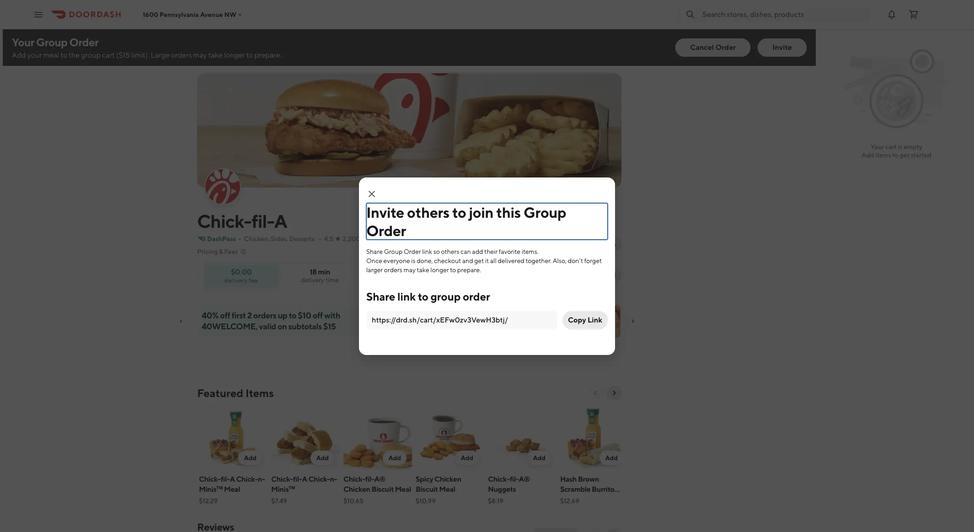 Task type: describe. For each thing, give the bounding box(es) containing it.
2 • from the left
[[319, 235, 322, 243]]

Share link text field
[[372, 315, 552, 325]]

0.8
[[393, 235, 403, 243]]

mi
[[405, 235, 412, 243]]

burrito
[[592, 485, 615, 494]]

more info button
[[573, 237, 622, 252]]

sides.
[[271, 235, 288, 243]]

saved button
[[580, 268, 622, 282]]

forget
[[585, 257, 602, 264]]

$12.69
[[561, 497, 580, 505]]

fil- for chick-fil-a® chicken biscuit meal $10.65
[[366, 475, 375, 484]]

items
[[876, 151, 892, 159]]

fil- for chick-fil-a chick-n- minis™ $7.49
[[293, 475, 302, 484]]

is inside your cart is empty add items to get started
[[899, 143, 903, 151]]

add button for chick-fil-a® chicken biscuit meal
[[383, 451, 407, 465]]

add button for hash brown scramble burrito meal
[[600, 451, 624, 465]]

order inside invite others to join this group order
[[367, 222, 406, 239]]

40% off first 2 orders up to $10 off with 40welcome, valid on subtotals $15
[[202, 311, 340, 331]]

delivered
[[498, 257, 525, 264]]

cancel order button
[[676, 38, 751, 57]]

limit).
[[131, 51, 149, 59]]

info
[[604, 241, 616, 248]]

with
[[325, 311, 340, 320]]

fees
[[224, 248, 238, 255]]

share for share group order link so others can add their favorite items. once everyone is done, checkout and get it all delivered together. also, don't forget larger orders may take longer to prepare.
[[367, 248, 383, 255]]

chick- for chick-fil-a® chicken biscuit meal $10.65
[[344, 475, 366, 484]]

meal inside the spicy chicken biscuit meal $10.99
[[439, 485, 456, 494]]

time
[[326, 276, 339, 284]]

add for chick-fil-a chick-n- minis™
[[316, 454, 329, 462]]

your
[[27, 51, 42, 59]]

a® for chicken
[[375, 475, 386, 484]]

add for chick-fil-a® nuggets
[[533, 454, 546, 462]]

dashpass •
[[207, 235, 241, 243]]

chick-fil-a® chicken biscuit meal image
[[344, 406, 412, 471]]

favorite
[[499, 248, 521, 255]]

4 • from the left
[[414, 235, 417, 243]]

their
[[485, 248, 498, 255]]

1 off from the left
[[220, 311, 230, 320]]

min
[[318, 268, 330, 276]]

18 min delivery time
[[301, 268, 339, 284]]

a for chick-fil-a chick-n- minis™ meal $12.29
[[230, 475, 235, 484]]

this
[[497, 203, 521, 221]]

ratings
[[365, 235, 385, 243]]

group for your group order
[[36, 36, 67, 49]]

fee
[[249, 277, 258, 284]]

featured items heading
[[197, 386, 274, 400]]

share group order link so others can add their favorite items. once everyone is done, checkout and get it all delivered together. also, don't forget larger orders may take longer to prepare.
[[367, 248, 602, 273]]

add inside your cart is empty add items to get started
[[862, 151, 875, 159]]

group inside invite others to join this group order
[[524, 203, 567, 221]]

scramble
[[561, 485, 591, 494]]

orders inside share group order link so others can add their favorite items. once everyone is done, checkout and get it all delivered together. also, don't forget larger orders may take longer to prepare.
[[384, 266, 403, 273]]

&
[[219, 248, 223, 255]]

chick-fil-a® nuggets image
[[488, 406, 557, 471]]

spicy chicken biscuit meal image
[[416, 406, 485, 471]]

n- for chick-fil-a chick-n- minis™
[[330, 475, 337, 484]]

on
[[278, 322, 287, 331]]

others inside share group order link so others can add their favorite items. once everyone is done, checkout and get it all delivered together. also, don't forget larger orders may take longer to prepare.
[[441, 248, 460, 255]]

to inside your cart is empty add items to get started
[[893, 151, 899, 159]]

add button for chick-fil-a® nuggets
[[528, 451, 551, 465]]

meal inside chick-fil-a® chicken biscuit meal $10.65
[[395, 485, 411, 494]]

2 off from the left
[[313, 311, 323, 320]]

first
[[232, 311, 246, 320]]

everyone
[[384, 257, 410, 264]]

chick- for chick-fil-a® nuggets $8.19
[[488, 475, 510, 484]]

orders inside your group order add your meal to the group cart ($15 limit). large orders may take longer to prepare.
[[171, 51, 192, 59]]

order
[[463, 290, 490, 303]]

avenue
[[200, 11, 223, 18]]

cancel order
[[691, 43, 736, 52]]

spicy
[[416, 475, 434, 484]]

previous button of carousel image
[[593, 389, 600, 397]]

orders inside 40% off first 2 orders up to $10 off with 40welcome, valid on subtotals $15
[[253, 311, 277, 320]]

hash brown scramble burrito meal
[[561, 475, 615, 504]]

hash
[[561, 475, 577, 484]]

biscuit inside the spicy chicken biscuit meal $10.99
[[416, 485, 438, 494]]

also,
[[553, 257, 567, 264]]

chick-fil-a chick-n- minis™ $7.49
[[271, 475, 337, 505]]

add button for chick-fil-a chick-n- minis™ meal
[[239, 451, 262, 465]]

pennsylvania
[[160, 11, 199, 18]]

copy
[[568, 316, 587, 324]]

chicken inside chick-fil-a® chicken biscuit meal $10.65
[[344, 485, 371, 494]]

don't
[[568, 257, 583, 264]]

invite for invite
[[773, 43, 793, 52]]

add button for chick-fil-a chick-n- minis™
[[311, 451, 335, 465]]

add for chick-fil-a chick-n- minis™ meal
[[244, 454, 257, 462]]

invite for invite others to join this group order
[[367, 203, 404, 221]]

add for chick-fil-a® chicken biscuit meal
[[389, 454, 401, 462]]

1 vertical spatial group
[[431, 290, 461, 303]]

0 items, open order cart image
[[909, 9, 920, 20]]

a for chick-fil-a chick-n- minis™ $7.49
[[302, 475, 307, 484]]

($15
[[116, 51, 130, 59]]

pricing & fees button
[[197, 247, 247, 256]]

your cart is empty add items to get started
[[862, 143, 932, 159]]

empty
[[904, 143, 923, 151]]

link inside share group order link so others can add their favorite items. once everyone is done, checkout and get it all delivered together. also, don't forget larger orders may take longer to prepare.
[[422, 248, 432, 255]]

fil- for chick-fil-a chick-n- minis™ meal $12.29
[[221, 475, 230, 484]]

notification bell image
[[887, 9, 898, 20]]

4.5
[[324, 235, 334, 243]]

items
[[246, 387, 274, 400]]

close invite others to join this group order image
[[367, 188, 378, 199]]

larger
[[367, 266, 383, 273]]

cancel
[[691, 43, 715, 52]]

featured items
[[197, 387, 274, 400]]

minis™ for meal
[[199, 485, 223, 494]]

more info
[[587, 241, 616, 248]]

items.
[[522, 248, 539, 255]]

others inside invite others to join this group order
[[407, 203, 450, 221]]

all
[[490, 257, 497, 264]]

invite button
[[758, 38, 807, 57]]

delivery inside 18 min delivery time
[[301, 276, 324, 284]]

dashpass
[[207, 235, 236, 243]]

order inside share group order link so others can add their favorite items. once everyone is done, checkout and get it all delivered together. also, don't forget larger orders may take longer to prepare.
[[404, 248, 421, 255]]

may inside share group order link so others can add their favorite items. once everyone is done, checkout and get it all delivered together. also, don't forget larger orders may take longer to prepare.
[[404, 266, 416, 273]]

1600 pennsylvania avenue nw button
[[143, 11, 244, 18]]

featured
[[197, 387, 243, 400]]

1600
[[143, 11, 158, 18]]

copy link button
[[563, 311, 608, 329]]

spicy chicken biscuit meal $10.99
[[416, 475, 462, 505]]

subtotals
[[288, 322, 322, 331]]

fil- for chick-fil-a
[[252, 211, 274, 232]]

your for cart
[[871, 143, 885, 151]]

together.
[[526, 257, 552, 264]]

18
[[310, 268, 317, 276]]

valid
[[259, 322, 276, 331]]

a for chick-fil-a
[[274, 211, 287, 232]]

group inside your group order add your meal to the group cart ($15 limit). large orders may take longer to prepare.
[[81, 51, 101, 59]]



Task type: vqa. For each thing, say whether or not it's contained in the screenshot.


Task type: locate. For each thing, give the bounding box(es) containing it.
0 vertical spatial get
[[900, 151, 910, 159]]

get inside share group order link so others can add their favorite items. once everyone is done, checkout and get it all delivered together. also, don't forget larger orders may take longer to prepare.
[[475, 257, 484, 264]]

1 horizontal spatial is
[[899, 143, 903, 151]]

0 horizontal spatial may
[[193, 51, 207, 59]]

2 n- from the left
[[330, 475, 337, 484]]

a inside 'chick-fil-a chick-n- minis™ $7.49'
[[302, 475, 307, 484]]

to inside 40% off first 2 orders up to $10 off with 40welcome, valid on subtotals $15
[[289, 311, 297, 320]]

0 horizontal spatial biscuit
[[372, 485, 394, 494]]

large
[[151, 51, 170, 59]]

take down avenue
[[208, 51, 223, 59]]

meal inside hash brown scramble burrito meal
[[561, 495, 577, 504]]

longer down checkout
[[431, 266, 449, 273]]

• right mi
[[414, 235, 417, 243]]

copy link
[[568, 316, 603, 324]]

1 biscuit from the left
[[372, 485, 394, 494]]

may inside your group order add your meal to the group cart ($15 limit). large orders may take longer to prepare.
[[193, 51, 207, 59]]

fil- up nuggets
[[510, 475, 519, 484]]

•
[[239, 235, 241, 243], [319, 235, 322, 243], [388, 235, 391, 243], [414, 235, 417, 243]]

1 horizontal spatial link
[[422, 248, 432, 255]]

0 horizontal spatial link
[[398, 290, 416, 303]]

1 vertical spatial link
[[398, 290, 416, 303]]

share for share link to group order
[[367, 290, 396, 303]]

pricing
[[197, 248, 218, 255]]

chick- for chick-fil-a
[[197, 211, 252, 232]]

5 add button from the left
[[528, 451, 551, 465]]

1 • from the left
[[239, 235, 241, 243]]

0 vertical spatial longer
[[224, 51, 245, 59]]

invite others to join this group order
[[367, 203, 567, 239]]

may
[[193, 51, 207, 59], [404, 266, 416, 273]]

group inside your group order add your meal to the group cart ($15 limit). large orders may take longer to prepare.
[[36, 36, 67, 49]]

is left done,
[[412, 257, 416, 264]]

0 vertical spatial is
[[899, 143, 903, 151]]

0 horizontal spatial orders
[[171, 51, 192, 59]]

0 horizontal spatial invite
[[367, 203, 404, 221]]

2,200+ ratings •
[[343, 235, 391, 243]]

1 vertical spatial invite
[[367, 203, 404, 221]]

take down done,
[[417, 266, 430, 273]]

longer inside share group order link so others can add their favorite items. once everyone is done, checkout and get it all delivered together. also, don't forget larger orders may take longer to prepare.
[[431, 266, 449, 273]]

add button for spicy chicken biscuit meal
[[456, 451, 479, 465]]

0 horizontal spatial n-
[[258, 475, 265, 484]]

your for group
[[12, 36, 34, 49]]

0 horizontal spatial longer
[[224, 51, 245, 59]]

order inside your group order add your meal to the group cart ($15 limit). large orders may take longer to prepare.
[[69, 36, 98, 49]]

so
[[434, 248, 440, 255]]

share link to group order
[[367, 290, 490, 303]]

share down larger
[[367, 290, 396, 303]]

meal
[[224, 485, 240, 494], [395, 485, 411, 494], [439, 485, 456, 494], [561, 495, 577, 504]]

chick- down chick-fil-a chick-n-minis™ image
[[309, 475, 330, 484]]

1 vertical spatial share
[[367, 290, 396, 303]]

done,
[[417, 257, 433, 264]]

0 horizontal spatial chicken
[[344, 485, 371, 494]]

minis™ inside 'chick-fil-a chick-n- minis™ $7.49'
[[271, 485, 295, 494]]

n- left 'chick-fil-a chick-n- minis™ $7.49'
[[258, 475, 265, 484]]

others up checkout
[[441, 248, 460, 255]]

add button up chick-fil-a chick-n- minis™ meal $12.29
[[239, 451, 262, 465]]

0 vertical spatial cart
[[102, 51, 115, 59]]

1 vertical spatial is
[[412, 257, 416, 264]]

meal inside chick-fil-a chick-n- minis™ meal $12.29
[[224, 485, 240, 494]]

2 horizontal spatial group
[[524, 203, 567, 221]]

fil- inside 'chick-fil-a chick-n- minis™ $7.49'
[[293, 475, 302, 484]]

chick-fil-a chick-n- minis™ meal $12.29
[[199, 475, 265, 505]]

and
[[463, 257, 473, 264]]

your inside your cart is empty add items to get started
[[871, 143, 885, 151]]

cart left ($15
[[102, 51, 115, 59]]

0 horizontal spatial your
[[12, 36, 34, 49]]

0 horizontal spatial take
[[208, 51, 223, 59]]

4 add button from the left
[[456, 451, 479, 465]]

2 add button from the left
[[311, 451, 335, 465]]

cart
[[102, 51, 115, 59], [886, 143, 897, 151]]

1 horizontal spatial off
[[313, 311, 323, 320]]

longer inside your group order add your meal to the group cart ($15 limit). large orders may take longer to prepare.
[[224, 51, 245, 59]]

2,200+
[[343, 235, 364, 243]]

a
[[274, 211, 287, 232], [230, 475, 235, 484], [302, 475, 307, 484]]

2 share from the top
[[367, 290, 396, 303]]

fil- inside chick-fil-a® nuggets $8.19
[[510, 475, 519, 484]]

started
[[911, 151, 932, 159]]

40welcome,
[[202, 322, 258, 331]]

order inside button
[[716, 43, 736, 52]]

group right this
[[524, 203, 567, 221]]

delivery
[[301, 276, 324, 284], [225, 277, 248, 284]]

0 vertical spatial invite
[[773, 43, 793, 52]]

0 horizontal spatial group
[[81, 51, 101, 59]]

can
[[461, 248, 471, 255]]

0 horizontal spatial group
[[36, 36, 67, 49]]

add inside your group order add your meal to the group cart ($15 limit). large orders may take longer to prepare.
[[12, 51, 26, 59]]

others up $$
[[407, 203, 450, 221]]

delivery left time
[[301, 276, 324, 284]]

take inside your group order add your meal to the group cart ($15 limit). large orders may take longer to prepare.
[[208, 51, 223, 59]]

chick- inside chick-fil-a® chicken biscuit meal $10.65
[[344, 475, 366, 484]]

a® down chick-fil-a® nuggets image at bottom
[[519, 475, 530, 484]]

once
[[367, 257, 383, 264]]

$0.00 delivery fee
[[225, 267, 258, 284]]

6 add button from the left
[[600, 451, 624, 465]]

chick- up $10.65
[[344, 475, 366, 484]]

minis™
[[199, 485, 223, 494], [271, 485, 295, 494]]

a down the chick-fil-a chick-n-minis™ meal image
[[230, 475, 235, 484]]

1 horizontal spatial cart
[[886, 143, 897, 151]]

is
[[899, 143, 903, 151], [412, 257, 416, 264]]

chick- for chick-fil-a chick-n- minis™ $7.49
[[271, 475, 293, 484]]

0 horizontal spatial get
[[475, 257, 484, 264]]

1 vertical spatial chicken
[[344, 485, 371, 494]]

to inside share group order link so others can add their favorite items. once everyone is done, checkout and get it all delivered together. also, don't forget larger orders may take longer to prepare.
[[450, 266, 456, 273]]

fil- inside chick-fil-a chick-n- minis™ meal $12.29
[[221, 475, 230, 484]]

link down the everyone
[[398, 290, 416, 303]]

1 vertical spatial may
[[404, 266, 416, 273]]

orders right large
[[171, 51, 192, 59]]

chick- up $7.49
[[271, 475, 293, 484]]

1 horizontal spatial may
[[404, 266, 416, 273]]

your up your
[[12, 36, 34, 49]]

0 vertical spatial take
[[208, 51, 223, 59]]

0 horizontal spatial cart
[[102, 51, 115, 59]]

0 horizontal spatial a
[[230, 475, 235, 484]]

prepare. inside share group order link so others can add their favorite items. once everyone is done, checkout and get it all delivered together. also, don't forget larger orders may take longer to prepare.
[[458, 266, 481, 273]]

group up share link text box
[[431, 290, 461, 303]]

3 add button from the left
[[383, 451, 407, 465]]

a inside chick-fil-a chick-n- minis™ meal $12.29
[[230, 475, 235, 484]]

chicken up $10.65
[[344, 485, 371, 494]]

delivery down $0.00 on the left of page
[[225, 277, 248, 284]]

orders
[[171, 51, 192, 59], [384, 266, 403, 273], [253, 311, 277, 320]]

2 horizontal spatial orders
[[384, 266, 403, 273]]

prepare. inside your group order add your meal to the group cart ($15 limit). large orders may take longer to prepare.
[[255, 51, 282, 59]]

chick- down the chick-fil-a chick-n-minis™ meal image
[[236, 475, 258, 484]]

0 horizontal spatial a®
[[375, 475, 386, 484]]

n- for chick-fil-a chick-n- minis™ meal
[[258, 475, 265, 484]]

cart inside your group order add your meal to the group cart ($15 limit). large orders may take longer to prepare.
[[102, 51, 115, 59]]

0 vertical spatial others
[[407, 203, 450, 221]]

1 share from the top
[[367, 248, 383, 255]]

40%
[[202, 311, 219, 320]]

minis™ inside chick-fil-a chick-n- minis™ meal $12.29
[[199, 485, 223, 494]]

n- inside 'chick-fil-a chick-n- minis™ $7.49'
[[330, 475, 337, 484]]

1 horizontal spatial a
[[274, 211, 287, 232]]

fil- down 'chick-fil-a® chicken biscuit meal' image
[[366, 475, 375, 484]]

group inside share group order link so others can add their favorite items. once everyone is done, checkout and get it all delivered together. also, don't forget larger orders may take longer to prepare.
[[384, 248, 403, 255]]

add
[[472, 248, 483, 255]]

$10.65
[[344, 497, 364, 505]]

invite inside invite others to join this group order
[[367, 203, 404, 221]]

fil- down the chick-fil-a chick-n-minis™ meal image
[[221, 475, 230, 484]]

1 delivery from the left
[[301, 276, 324, 284]]

add for hash brown scramble burrito meal
[[606, 454, 618, 462]]

• left chicken.
[[239, 235, 241, 243]]

1 n- from the left
[[258, 475, 265, 484]]

group up the everyone
[[384, 248, 403, 255]]

2 vertical spatial orders
[[253, 311, 277, 320]]

nuggets
[[488, 485, 516, 494]]

open menu image
[[33, 9, 44, 20]]

your group order add your meal to the group cart ($15 limit). large orders may take longer to prepare.
[[12, 36, 282, 59]]

n- left chick-fil-a® chicken biscuit meal $10.65
[[330, 475, 337, 484]]

0 vertical spatial group
[[36, 36, 67, 49]]

more
[[587, 241, 603, 248]]

2 vertical spatial group
[[384, 248, 403, 255]]

1 horizontal spatial group
[[384, 248, 403, 255]]

• left 4.5 on the left of the page
[[319, 235, 322, 243]]

link
[[422, 248, 432, 255], [398, 290, 416, 303]]

1 horizontal spatial longer
[[431, 266, 449, 273]]

1 horizontal spatial invite
[[773, 43, 793, 52]]

invite inside button
[[773, 43, 793, 52]]

group
[[36, 36, 67, 49], [524, 203, 567, 221], [384, 248, 403, 255]]

2 a® from the left
[[519, 475, 530, 484]]

your up items
[[871, 143, 885, 151]]

get down empty
[[900, 151, 910, 159]]

hash brown scramble burrito meal image
[[561, 406, 629, 471]]

is left empty
[[899, 143, 903, 151]]

• left 0.8
[[388, 235, 391, 243]]

chicken inside the spicy chicken biscuit meal $10.99
[[435, 475, 462, 484]]

take
[[208, 51, 223, 59], [417, 266, 430, 273]]

orders up valid
[[253, 311, 277, 320]]

others
[[407, 203, 450, 221], [441, 248, 460, 255]]

minis™ for $7.49
[[271, 485, 295, 494]]

1 vertical spatial longer
[[431, 266, 449, 273]]

1 horizontal spatial group
[[431, 290, 461, 303]]

1 vertical spatial orders
[[384, 266, 403, 273]]

0 vertical spatial share
[[367, 248, 383, 255]]

a® inside chick-fil-a® chicken biscuit meal $10.65
[[375, 475, 386, 484]]

0 vertical spatial prepare.
[[255, 51, 282, 59]]

a®
[[375, 475, 386, 484], [519, 475, 530, 484]]

link
[[588, 316, 603, 324]]

chick- up nuggets
[[488, 475, 510, 484]]

cart inside your cart is empty add items to get started
[[886, 143, 897, 151]]

get
[[900, 151, 910, 159], [475, 257, 484, 264]]

1 horizontal spatial delivery
[[301, 276, 324, 284]]

$7.49
[[271, 497, 287, 505]]

0 vertical spatial your
[[12, 36, 34, 49]]

1 vertical spatial cart
[[886, 143, 897, 151]]

chick- inside chick-fil-a® nuggets $8.19
[[488, 475, 510, 484]]

1 horizontal spatial minis™
[[271, 485, 295, 494]]

2 minis™ from the left
[[271, 485, 295, 494]]

a up 'chicken. sides. desserts.'
[[274, 211, 287, 232]]

fil- inside chick-fil-a® chicken biscuit meal $10.65
[[366, 475, 375, 484]]

0 horizontal spatial prepare.
[[255, 51, 282, 59]]

fil- down chick-fil-a chick-n-minis™ image
[[293, 475, 302, 484]]

get left it on the top of page
[[475, 257, 484, 264]]

invite
[[773, 43, 793, 52], [367, 203, 404, 221]]

chicken. sides. desserts.
[[244, 235, 316, 243]]

group right the
[[81, 51, 101, 59]]

n- inside chick-fil-a chick-n- minis™ meal $12.29
[[258, 475, 265, 484]]

meal
[[43, 51, 59, 59]]

fil- for chick-fil-a® nuggets $8.19
[[510, 475, 519, 484]]

1 vertical spatial your
[[871, 143, 885, 151]]

chick-fil-a chick-n-minis™ meal image
[[199, 406, 268, 471]]

0 vertical spatial chicken
[[435, 475, 462, 484]]

0 horizontal spatial minis™
[[199, 485, 223, 494]]

pricing & fees
[[197, 248, 238, 255]]

share up once on the left
[[367, 248, 383, 255]]

add button up 'chick-fil-a chick-n- minis™ $7.49'
[[311, 451, 335, 465]]

join
[[469, 203, 494, 221]]

0 vertical spatial link
[[422, 248, 432, 255]]

chick-
[[197, 211, 252, 232], [199, 475, 221, 484], [236, 475, 258, 484], [271, 475, 293, 484], [309, 475, 330, 484], [344, 475, 366, 484], [488, 475, 510, 484]]

group up meal at the left
[[36, 36, 67, 49]]

cart up items
[[886, 143, 897, 151]]

the
[[69, 51, 80, 59]]

chick- up dashpass •
[[197, 211, 252, 232]]

1 horizontal spatial a®
[[519, 475, 530, 484]]

share inside share group order link so others can add their favorite items. once everyone is done, checkout and get it all delivered together. also, don't forget larger orders may take longer to prepare.
[[367, 248, 383, 255]]

0 horizontal spatial off
[[220, 311, 230, 320]]

2 biscuit from the left
[[416, 485, 438, 494]]

biscuit
[[372, 485, 394, 494], [416, 485, 438, 494]]

off right $10
[[313, 311, 323, 320]]

1 horizontal spatial orders
[[253, 311, 277, 320]]

add button up chick-fil-a® chicken biscuit meal $10.65
[[383, 451, 407, 465]]

$$
[[420, 235, 427, 243]]

2 delivery from the left
[[225, 277, 248, 284]]

1 vertical spatial others
[[441, 248, 460, 255]]

brown
[[578, 475, 599, 484]]

chick-fil-a
[[197, 211, 287, 232]]

fil-
[[252, 211, 274, 232], [221, 475, 230, 484], [293, 475, 302, 484], [366, 475, 375, 484], [510, 475, 519, 484]]

0 vertical spatial orders
[[171, 51, 192, 59]]

a® down 'chick-fil-a® chicken biscuit meal' image
[[375, 475, 386, 484]]

saved
[[598, 271, 616, 279]]

your
[[12, 36, 34, 49], [871, 143, 885, 151]]

add
[[12, 51, 26, 59], [862, 151, 875, 159], [244, 454, 257, 462], [316, 454, 329, 462], [389, 454, 401, 462], [461, 454, 474, 462], [533, 454, 546, 462], [606, 454, 618, 462]]

1 a® from the left
[[375, 475, 386, 484]]

0 horizontal spatial is
[[412, 257, 416, 264]]

add button up burrito
[[600, 451, 624, 465]]

$8.19
[[488, 497, 504, 505]]

1600 pennsylvania avenue nw
[[143, 11, 237, 18]]

biscuit inside chick-fil-a® chicken biscuit meal $10.65
[[372, 485, 394, 494]]

minis™ up $7.49
[[271, 485, 295, 494]]

fil- up chicken.
[[252, 211, 274, 232]]

nw
[[224, 11, 237, 18]]

$15
[[323, 322, 336, 331]]

1 horizontal spatial n-
[[330, 475, 337, 484]]

chick fil a image
[[197, 73, 622, 188], [205, 169, 240, 204]]

chick- up '$12.29'
[[199, 475, 221, 484]]

a down chick-fil-a chick-n-minis™ image
[[302, 475, 307, 484]]

off up 40welcome,
[[220, 311, 230, 320]]

0 horizontal spatial delivery
[[225, 277, 248, 284]]

1 horizontal spatial get
[[900, 151, 910, 159]]

may down the everyone
[[404, 266, 416, 273]]

1 add button from the left
[[239, 451, 262, 465]]

longer down nw
[[224, 51, 245, 59]]

orders down the everyone
[[384, 266, 403, 273]]

is inside share group order link so others can add their favorite items. once everyone is done, checkout and get it all delivered together. also, don't forget larger orders may take longer to prepare.
[[412, 257, 416, 264]]

3 • from the left
[[388, 235, 391, 243]]

1 vertical spatial get
[[475, 257, 484, 264]]

1 horizontal spatial biscuit
[[416, 485, 438, 494]]

0 vertical spatial may
[[193, 51, 207, 59]]

chick-fil-a chick-n-minis™ image
[[271, 406, 340, 471]]

1 horizontal spatial chicken
[[435, 475, 462, 484]]

1 vertical spatial group
[[524, 203, 567, 221]]

a® inside chick-fil-a® nuggets $8.19
[[519, 475, 530, 484]]

take inside share group order link so others can add their favorite items. once everyone is done, checkout and get it all delivered together. also, don't forget larger orders may take longer to prepare.
[[417, 266, 430, 273]]

1 vertical spatial prepare.
[[458, 266, 481, 273]]

to inside invite others to join this group order
[[453, 203, 466, 221]]

add button up the spicy chicken biscuit meal $10.99
[[456, 451, 479, 465]]

1 vertical spatial take
[[417, 266, 430, 273]]

1 minis™ from the left
[[199, 485, 223, 494]]

chick- for chick-fil-a chick-n- minis™ meal $12.29
[[199, 475, 221, 484]]

2
[[247, 311, 252, 320]]

desserts.
[[289, 235, 316, 243]]

may right large
[[193, 51, 207, 59]]

0 vertical spatial group
[[81, 51, 101, 59]]

up
[[278, 311, 288, 320]]

prepare.
[[255, 51, 282, 59], [458, 266, 481, 273]]

link left 'so'
[[422, 248, 432, 255]]

1 horizontal spatial prepare.
[[458, 266, 481, 273]]

add button up chick-fil-a® nuggets $8.19
[[528, 451, 551, 465]]

2 horizontal spatial a
[[302, 475, 307, 484]]

delivery inside $0.00 delivery fee
[[225, 277, 248, 284]]

chicken right "spicy"
[[435, 475, 462, 484]]

next button of carousel image
[[611, 389, 618, 397]]

your inside your group order add your meal to the group cart ($15 limit). large orders may take longer to prepare.
[[12, 36, 34, 49]]

add for spicy chicken biscuit meal
[[461, 454, 474, 462]]

$10.99
[[416, 497, 436, 505]]

1 horizontal spatial your
[[871, 143, 885, 151]]

get inside your cart is empty add items to get started
[[900, 151, 910, 159]]

minis™ up '$12.29'
[[199, 485, 223, 494]]

1 horizontal spatial take
[[417, 266, 430, 273]]

chicken.
[[244, 235, 270, 243]]

a® for nuggets
[[519, 475, 530, 484]]

chick-fil-a® nuggets $8.19
[[488, 475, 530, 505]]

group for share group order link so others can add their favorite items.
[[384, 248, 403, 255]]



